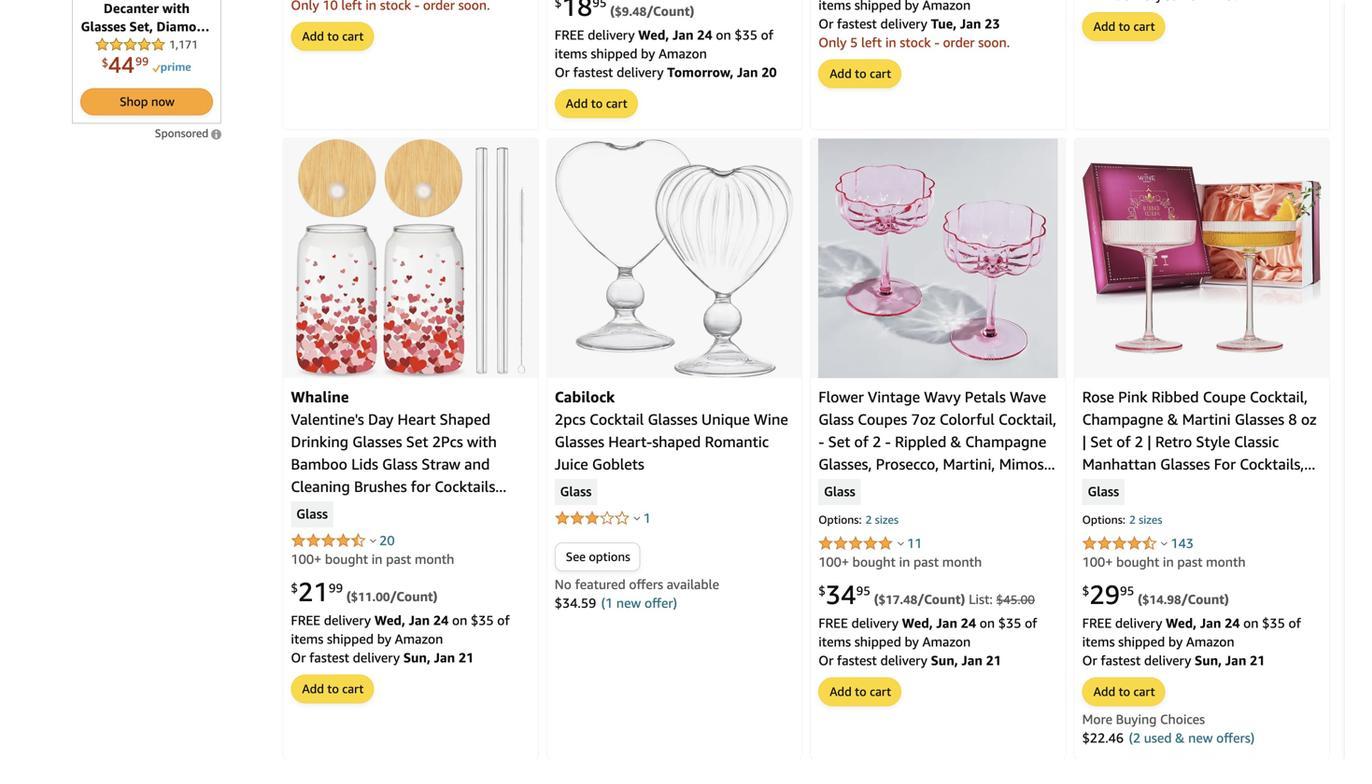 Task type: vqa. For each thing, say whether or not it's contained in the screenshot.
the leftmost MONTH
yes



Task type: describe. For each thing, give the bounding box(es) containing it.
style
[[1196, 433, 1231, 451]]

2pcs cocktail glasses unique wine glasses heart-shaped romantic juice goblets link
[[555, 411, 788, 473]]

/count) up the "or fastest delivery tomorrow, jan 20"
[[647, 3, 695, 19]]

popover image for 11
[[898, 542, 904, 546]]

2 sizes link for 34
[[862, 513, 903, 531]]

0 vertical spatial 20
[[762, 65, 777, 80]]

sponsored
[[155, 127, 209, 140]]

sun, for 29
[[1195, 653, 1222, 669]]

sizes for 34
[[875, 514, 899, 527]]

glass down juice
[[560, 484, 592, 501]]

or fastest delivery sun, jan 21 for 34
[[819, 653, 1002, 669]]

in right left
[[886, 35, 897, 50]]

of inside rose pink ribbed coupe cocktail, champagne & martini glasses 8 oz | set of 2 | retro style classic manhattan glasses for cocktails, ripple coupe glasses, art deco gatsby vintage, crystal with stems
[[1117, 433, 1131, 451]]

whiskey
[[291, 500, 347, 518]]

$17.48
[[879, 593, 918, 608]]

0 horizontal spatial 20
[[380, 533, 395, 549]]

100+ bought in past month for 29
[[1083, 555, 1246, 570]]

more buying choices $22.46 (2 used & new offers)
[[1083, 712, 1255, 746]]

2 sizes link for 29
[[1126, 513, 1167, 531]]

classic
[[1235, 433, 1279, 451]]

143 link
[[1171, 536, 1194, 551]]

free delivery wed, jan 24 for the free delivery wed, jan 24 on $35 of items shipped by amazon element associated with or fastest delivery sun, jan 21 element associated with 29
[[1083, 616, 1244, 631]]

amazon for or fastest delivery sun, jan 21 element corresponding to 34
[[923, 635, 971, 650]]

martini
[[1183, 411, 1231, 429]]

rose
[[1083, 388, 1115, 406]]

cleaning
[[291, 478, 350, 496]]

1 | from the left
[[1083, 433, 1087, 451]]

fastest for the free delivery wed, jan 24 on $35 of items shipped by amazon element related to left or fastest delivery sun, jan 21 element
[[309, 650, 349, 666]]

20 link
[[380, 533, 395, 549]]

$22.46
[[1083, 731, 1124, 746]]

$14.98
[[1143, 593, 1182, 608]]

for
[[1214, 456, 1236, 473]]

bought for 29
[[1117, 555, 1160, 570]]

$45.00
[[997, 593, 1035, 608]]

shipped down $9.48
[[591, 46, 638, 61]]

cocktail, inside flower vintage wavy petals wave glass coupes 7oz colorful cocktail, - set of 2 - rippled & champagne glasses, prosecco, martini, mimosa, cocktail set, bar glassware copyright & patent pending (pink)
[[999, 411, 1057, 429]]

see options
[[566, 550, 630, 564]]

& down colorful
[[951, 433, 962, 451]]

on for or fastest delivery sun, jan 21 element associated with 29
[[1244, 616, 1259, 631]]

glass inside flower vintage wavy petals wave glass coupes 7oz colorful cocktail, - set of 2 - rippled & champagne glasses, prosecco, martini, mimosa, cocktail set, bar glassware copyright & patent pending (pink)
[[819, 411, 854, 429]]

shipped down $17.48
[[855, 635, 902, 650]]

month for 29
[[1206, 555, 1246, 570]]

bamboo
[[291, 456, 348, 473]]

glass down manhattan
[[1088, 484, 1120, 501]]

/count) for 34
[[918, 592, 966, 608]]

beer
[[351, 500, 381, 518]]

fastest for the free delivery wed, jan 24 on $35 of items shipped by amazon element for or fastest delivery sun, jan 21 element corresponding to 34
[[837, 653, 877, 669]]

or fastest delivery tomorrow, jan 20
[[555, 65, 777, 80]]

heart-
[[609, 433, 652, 451]]

wave
[[1010, 388, 1047, 406]]

stems
[[1278, 500, 1320, 518]]

100+ bought in past month for 34
[[819, 555, 982, 570]]

(1
[[601, 596, 613, 611]]

23
[[985, 16, 1000, 31]]

flower vintage wavy petals wave glass coupes 7oz colorful cocktail, - set of 2 - rippled & champagne glasses, prosecco, martini, mimosa, cocktail set, bar glassware copyright & patent pending (pink)
[[819, 388, 1057, 518]]

cocktails,
[[1240, 456, 1305, 473]]

month for 34
[[943, 555, 982, 570]]

sizes for 29
[[1139, 514, 1163, 527]]

(pink)
[[1012, 500, 1051, 518]]

set inside rose pink ribbed coupe cocktail, champagne & martini glasses 8 oz | set of 2 | retro style classic manhattan glasses for cocktails, ripple coupe glasses, art deco gatsby vintage, crystal with stems
[[1091, 433, 1113, 451]]

1 horizontal spatial coupe
[[1203, 388, 1246, 406]]

options: 2 sizes for 29
[[1083, 514, 1163, 527]]

of inside flower vintage wavy petals wave glass coupes 7oz colorful cocktail, - set of 2 - rippled & champagne glasses, prosecco, martini, mimosa, cocktail set, bar glassware copyright & patent pending (pink)
[[855, 433, 869, 451]]

( up the "or fastest delivery tomorrow, jan 20" element
[[610, 3, 615, 19]]

rose pink ribbed coupe cocktail, champagne & martini glasses 8 oz | set of 2 | retro style classic manhattan glasses for cocktails, ripple coupe glasses, art deco gatsby vintage, crystal with stems link
[[1083, 388, 1320, 518]]

coupes
[[858, 411, 908, 429]]

heart
[[398, 411, 436, 429]]

24 for the "or fastest delivery tomorrow, jan 20" element
[[697, 27, 713, 43]]

juice
[[555, 456, 588, 473]]

prosecco,
[[876, 456, 939, 473]]

oz
[[1301, 411, 1317, 429]]

set,
[[877, 478, 903, 496]]

or fastest delivery tomorrow, jan 20 element
[[555, 65, 777, 80]]

by for left or fastest delivery sun, jan 21 element
[[377, 632, 392, 647]]

mimosa,
[[999, 456, 1056, 473]]

for
[[411, 478, 431, 496]]

new inside "more buying choices $22.46 (2 used & new offers)"
[[1189, 731, 1213, 746]]

left
[[861, 35, 882, 50]]

lids
[[351, 456, 378, 473]]

glass down cleaning
[[297, 507, 328, 523]]

(2
[[1129, 731, 1141, 746]]

34
[[826, 580, 857, 611]]

24 for or fastest delivery sun, jan 21 element corresponding to 34
[[961, 616, 977, 631]]

glass left set,
[[824, 484, 856, 501]]

0 horizontal spatial past
[[386, 552, 411, 567]]

cocktail inside flower vintage wavy petals wave glass coupes 7oz colorful cocktail, - set of 2 - rippled & champagne glasses, prosecco, martini, mimosa, cocktail set, bar glassware copyright & patent pending (pink)
[[819, 478, 873, 496]]

items for the free delivery wed, jan 24 on $35 of items shipped by amazon element corresponding to the "or fastest delivery tomorrow, jan 20" element
[[555, 46, 587, 61]]

valentine's
[[291, 411, 364, 429]]

on $35 of items shipped by amazon down $11.00
[[291, 613, 510, 647]]

wed, down $ 34 95 ( $17.48 /count) list: $45.00
[[902, 616, 933, 631]]

no featured offers available $34.59 (1 new offer)
[[555, 577, 720, 611]]

free delivery wed, jan 24 on $35 of items shipped by amazon element for or fastest delivery sun, jan 21 element associated with 29
[[1083, 616, 1301, 650]]

champagne inside rose pink ribbed coupe cocktail, champagne & martini glasses 8 oz | set of 2 | retro style classic manhattan glasses for cocktails, ripple coupe glasses, art deco gatsby vintage, crystal with stems
[[1083, 411, 1164, 429]]

set inside flower vintage wavy petals wave glass coupes 7oz colorful cocktail, - set of 2 - rippled & champagne glasses, prosecco, martini, mimosa, cocktail set, bar glassware copyright & patent pending (pink)
[[828, 433, 851, 451]]

in for 143
[[1163, 555, 1174, 570]]

wavy
[[924, 388, 961, 406]]

manhattan
[[1083, 456, 1157, 473]]

or fastest delivery tue, jan 23
[[819, 16, 1000, 31]]

vintage,
[[1133, 500, 1189, 518]]

shaped
[[440, 411, 491, 429]]

straw
[[422, 456, 461, 473]]

cocktails
[[435, 478, 495, 496]]

8
[[1289, 411, 1298, 429]]

colorful
[[940, 411, 995, 429]]

( for 34
[[874, 592, 879, 608]]

2 | from the left
[[1148, 433, 1152, 451]]

2 inside flower vintage wavy petals wave glass coupes 7oz colorful cocktail, - set of 2 - rippled & champagne glasses, prosecco, martini, mimosa, cocktail set, bar glassware copyright & patent pending (pink)
[[873, 433, 881, 451]]

whaline valentine's day heart shaped drinking glasses set 2pcs with bamboo lids glass straw and cleaning brushes for cocktails whiskey beer soda
[[291, 388, 497, 518]]

featured
[[575, 577, 626, 593]]

cabilock 2pcs cocktail glasses unique wine glasses heart-shaped romantic juice goblets image
[[555, 139, 794, 379]]

popover image for 20
[[370, 539, 377, 543]]

popover image for 143
[[1162, 542, 1168, 546]]

pending
[[953, 500, 1009, 518]]

fastest up 5
[[837, 16, 877, 31]]

unique
[[702, 411, 750, 429]]

0 horizontal spatial or fastest delivery sun, jan 21 element
[[291, 650, 474, 666]]

free delivery wed, jan 24 for the free delivery wed, jan 24 on $35 of items shipped by amazon element corresponding to the "or fastest delivery tomorrow, jan 20" element
[[555, 27, 716, 43]]

order
[[943, 35, 975, 50]]

0 horizontal spatial 100+
[[291, 552, 322, 567]]

ribbed
[[1152, 388, 1199, 406]]

2 horizontal spatial -
[[935, 35, 940, 50]]

amazon for the "or fastest delivery tomorrow, jan 20" element
[[659, 46, 707, 61]]

flower vintage wavy petals wave glass coupes 7oz colorful cocktail, - set of 2 - rippled & champagne glasses, prosecco, ma... image
[[819, 139, 1058, 379]]

glasses down retro
[[1161, 456, 1210, 473]]

with inside whaline valentine's day heart shaped drinking glasses set 2pcs with bamboo lids glass straw and cleaning brushes for cocktails whiskey beer soda
[[467, 433, 497, 451]]

0 horizontal spatial bought
[[325, 552, 368, 567]]

11 link
[[907, 536, 923, 551]]

patent
[[904, 500, 949, 518]]

2pcs
[[432, 433, 463, 451]]

free delivery wed, jan 24 for the free delivery wed, jan 24 on $35 of items shipped by amazon element related to left or fastest delivery sun, jan 21 element
[[291, 613, 452, 628]]

by for the "or fastest delivery tomorrow, jan 20" element
[[641, 46, 655, 61]]

copyright
[[819, 500, 885, 518]]

/count) for 29
[[1182, 592, 1229, 608]]

ripple
[[1083, 478, 1125, 496]]

past for 29
[[1178, 555, 1203, 570]]

on $35 of items shipped by amazon up the "or fastest delivery tomorrow, jan 20" element
[[555, 27, 774, 61]]

drinking
[[291, 433, 349, 451]]

valentine's day heart shaped drinking glasses set 2pcs with bamboo lids glass straw and cleaning brushes for cocktails whiskey beer soda link
[[291, 411, 507, 518]]

24 for left or fastest delivery sun, jan 21 element
[[433, 613, 449, 628]]

new inside 'no featured offers available $34.59 (1 new offer)'
[[617, 596, 641, 611]]

(2 used & new offers) link
[[1129, 731, 1255, 746]]

5
[[850, 35, 858, 50]]

$ 29 95 ( $14.98 /count)
[[1083, 580, 1229, 611]]

soda
[[385, 500, 419, 518]]

(1 new offer) link
[[601, 596, 677, 611]]

gatsby
[[1083, 500, 1129, 518]]

see options link
[[556, 544, 640, 571]]

glass inside whaline valentine's day heart shaped drinking glasses set 2pcs with bamboo lids glass straw and cleaning brushes for cocktails whiskey beer soda
[[382, 456, 418, 473]]

$34.59
[[555, 596, 596, 611]]

wed, down $14.98 at the bottom right of the page
[[1166, 616, 1197, 631]]

bar
[[907, 478, 929, 496]]

choices
[[1161, 712, 1205, 728]]

free delivery wed, jan 24 on $35 of items shipped by amazon element for or fastest delivery sun, jan 21 element corresponding to 34
[[819, 616, 1038, 650]]



Task type: locate. For each thing, give the bounding box(es) containing it.
options:
[[819, 514, 862, 527], [1083, 514, 1126, 527]]

3 set from the left
[[1091, 433, 1113, 451]]

24
[[697, 27, 713, 43], [433, 613, 449, 628], [961, 616, 977, 631], [1225, 616, 1240, 631]]

$ left $17.48
[[819, 584, 826, 598]]

2 horizontal spatial 100+
[[1083, 555, 1113, 570]]

with
[[467, 433, 497, 451], [1244, 500, 1274, 518]]

0 vertical spatial cocktail
[[590, 411, 644, 429]]

month up list:
[[943, 555, 982, 570]]

cocktail, down wave
[[999, 411, 1057, 429]]

1 vertical spatial popover image
[[1162, 542, 1168, 546]]

shipped
[[591, 46, 638, 61], [327, 632, 374, 647], [855, 635, 902, 650], [1119, 635, 1165, 650]]

1 vertical spatial with
[[1244, 500, 1274, 518]]

sizes right gatsby
[[1139, 514, 1163, 527]]

set up manhattan
[[1091, 433, 1113, 451]]

0 horizontal spatial glasses,
[[819, 456, 872, 473]]

&
[[1168, 411, 1179, 429], [951, 433, 962, 451], [889, 500, 900, 518], [1176, 731, 1185, 746]]

29
[[1090, 580, 1120, 611]]

1 horizontal spatial 100+
[[819, 555, 849, 570]]

free delivery wed, jan 24 down $11.00
[[291, 613, 452, 628]]

( right 34
[[874, 592, 879, 608]]

with inside rose pink ribbed coupe cocktail, champagne & martini glasses 8 oz | set of 2 | retro style classic manhattan glasses for cocktails, ripple coupe glasses, art deco gatsby vintage, crystal with stems
[[1244, 500, 1274, 518]]

0 vertical spatial coupe
[[1203, 388, 1246, 406]]

100+ for 29
[[1083, 555, 1113, 570]]

on for or fastest delivery sun, jan 21 element corresponding to 34
[[980, 616, 995, 631]]

$ 34 95 ( $17.48 /count) list: $45.00
[[819, 580, 1035, 611]]

20 down soda
[[380, 533, 395, 549]]

2 options: from the left
[[1083, 514, 1126, 527]]

1 sizes from the left
[[875, 514, 899, 527]]

glass down flower at bottom
[[819, 411, 854, 429]]

0 vertical spatial with
[[467, 433, 497, 451]]

1
[[643, 511, 651, 526]]

or fastest delivery sun, jan 21 element down $17.48
[[819, 653, 1002, 669]]

$
[[291, 581, 298, 596], [819, 584, 826, 598], [1083, 584, 1090, 598]]

1 vertical spatial cocktail,
[[999, 411, 1057, 429]]

options: up 34
[[819, 514, 862, 527]]

0 vertical spatial popover image
[[634, 516, 640, 521]]

0 horizontal spatial options: 2 sizes
[[819, 514, 899, 527]]

free delivery wed, jan 24 down $9.48
[[555, 27, 716, 43]]

0 horizontal spatial sun,
[[403, 650, 431, 666]]

glasses inside whaline valentine's day heart shaped drinking glasses set 2pcs with bamboo lids glass straw and cleaning brushes for cocktails whiskey beer soda
[[353, 433, 402, 451]]

2
[[873, 433, 881, 451], [1135, 433, 1144, 451], [866, 514, 872, 527], [1130, 514, 1136, 527]]

popover image left '1' link at the bottom
[[634, 516, 640, 521]]

champagne inside flower vintage wavy petals wave glass coupes 7oz colorful cocktail, - set of 2 - rippled & champagne glasses, prosecco, martini, mimosa, cocktail set, bar glassware copyright & patent pending (pink)
[[966, 433, 1047, 451]]

fastest up buying
[[1101, 653, 1141, 669]]

sizes down set,
[[875, 514, 899, 527]]

0 horizontal spatial set
[[406, 433, 428, 451]]

1 horizontal spatial champagne
[[1083, 411, 1164, 429]]

add
[[1094, 19, 1116, 34], [302, 29, 324, 44], [830, 67, 852, 81], [566, 96, 588, 111], [302, 682, 324, 697], [830, 685, 852, 700], [1094, 685, 1116, 700]]

buying
[[1116, 712, 1157, 728]]

items for the free delivery wed, jan 24 on $35 of items shipped by amazon element associated with or fastest delivery sun, jan 21 element associated with 29
[[1083, 635, 1115, 650]]

$ for 21
[[291, 581, 298, 596]]

1 horizontal spatial $
[[819, 584, 826, 598]]

1 horizontal spatial 100+ bought in past month
[[819, 555, 982, 570]]

rose pink ribbed coupe cocktail, champagne & martini glasses 8 oz | set of 2 | retro style classic manhattan glasses for cocktails, ripple coupe glasses, art deco gatsby vintage, crystal with stems
[[1083, 388, 1320, 518]]

in for 11
[[899, 555, 910, 570]]

past
[[386, 552, 411, 567], [914, 555, 939, 570], [1178, 555, 1203, 570]]

or fastest delivery tue, jan 23 element
[[819, 16, 1000, 31]]

cocktail up copyright
[[819, 478, 873, 496]]

1 horizontal spatial new
[[1189, 731, 1213, 746]]

2 horizontal spatial or fastest delivery sun, jan 21
[[1083, 653, 1266, 669]]

bought up $ 29 95 ( $14.98 /count)
[[1117, 555, 1160, 570]]

0 horizontal spatial popover image
[[634, 516, 640, 521]]

glasses, inside rose pink ribbed coupe cocktail, champagne & martini glasses 8 oz | set of 2 | retro style classic manhattan glasses for cocktails, ripple coupe glasses, art deco gatsby vintage, crystal with stems
[[1176, 478, 1230, 496]]

add to cart button
[[1084, 13, 1165, 40], [292, 23, 373, 50], [820, 60, 901, 88], [556, 90, 637, 117], [292, 676, 373, 703], [820, 679, 901, 706], [1084, 679, 1165, 706]]

& down set,
[[889, 500, 900, 518]]

shaped
[[652, 433, 701, 451]]

1 horizontal spatial 20
[[762, 65, 777, 80]]

champagne up mimosa,
[[966, 433, 1047, 451]]

flower vintage wavy petals wave glass coupes 7oz colorful cocktail, - set of 2 - rippled & champagne glasses, prosecco, martini, mimosa, cocktail set, bar glassware copyright & patent pending (pink) link
[[819, 388, 1057, 518]]

| left retro
[[1148, 433, 1152, 451]]

24 for or fastest delivery sun, jan 21 element associated with 29
[[1225, 616, 1240, 631]]

2 sizes from the left
[[1139, 514, 1163, 527]]

by down $11.00
[[377, 632, 392, 647]]

champagne down 'pink'
[[1083, 411, 1164, 429]]

1 horizontal spatial 2 sizes link
[[1126, 513, 1167, 531]]

1 horizontal spatial 95
[[1120, 584, 1135, 598]]

- down tue,
[[935, 35, 940, 50]]

sponsored link
[[155, 127, 222, 140]]

fastest down 99
[[309, 650, 349, 666]]

21
[[298, 577, 329, 608], [459, 650, 474, 666], [986, 653, 1002, 669], [1250, 653, 1266, 669]]

0 horizontal spatial month
[[415, 552, 454, 567]]

on $35 of items shipped by amazon
[[555, 27, 774, 61], [291, 613, 510, 647], [819, 616, 1038, 650], [1083, 616, 1301, 650]]

0 horizontal spatial $
[[291, 581, 298, 596]]

cabilock 2pcs cocktail glasses unique wine glasses heart-shaped romantic juice goblets
[[555, 388, 788, 473]]

100+ for 34
[[819, 555, 849, 570]]

only
[[819, 35, 847, 50]]

1 horizontal spatial options: 2 sizes
[[1083, 514, 1163, 527]]

new down choices
[[1189, 731, 1213, 746]]

2 left patent
[[866, 514, 872, 527]]

popover image
[[634, 516, 640, 521], [1162, 542, 1168, 546]]

0 horizontal spatial champagne
[[966, 433, 1047, 451]]

( inside $ 34 95 ( $17.48 /count) list: $45.00
[[874, 592, 879, 608]]

brushes
[[354, 478, 407, 496]]

or fastest delivery sun, jan 21 element for 29
[[1083, 653, 1266, 669]]

options: for 29
[[1083, 514, 1126, 527]]

amazon down $ 21 99 ( $11.00 /count)
[[395, 632, 443, 647]]

2 right gatsby
[[1130, 514, 1136, 527]]

$ for 34
[[819, 584, 826, 598]]

add to cart
[[1094, 19, 1155, 34], [302, 29, 364, 44], [830, 67, 892, 81], [566, 96, 628, 111], [302, 682, 364, 697], [830, 685, 892, 700], [1094, 685, 1155, 700]]

new right (1
[[617, 596, 641, 611]]

items for the free delivery wed, jan 24 on $35 of items shipped by amazon element for or fastest delivery sun, jan 21 element corresponding to 34
[[819, 635, 851, 650]]

or fastest delivery sun, jan 21
[[291, 650, 474, 666], [819, 653, 1002, 669], [1083, 653, 1266, 669]]

more
[[1083, 712, 1113, 728]]

or
[[819, 16, 834, 31], [555, 65, 570, 80], [291, 650, 306, 666], [819, 653, 834, 669], [1083, 653, 1098, 669]]

amazon for left or fastest delivery sun, jan 21 element
[[395, 632, 443, 647]]

vintage
[[868, 388, 920, 406]]

/count) inside $ 21 99 ( $11.00 /count)
[[390, 589, 438, 605]]

1 horizontal spatial set
[[828, 433, 851, 451]]

0 horizontal spatial |
[[1083, 433, 1087, 451]]

new
[[617, 596, 641, 611], [1189, 731, 1213, 746]]

petals
[[965, 388, 1006, 406]]

100+ bought in past month down 11 link in the right bottom of the page
[[819, 555, 982, 570]]

goblets
[[592, 456, 645, 473]]

$35
[[735, 27, 758, 43], [471, 613, 494, 628], [999, 616, 1022, 631], [1263, 616, 1286, 631]]

with up and
[[467, 433, 497, 451]]

95 for 29
[[1120, 584, 1135, 598]]

0 vertical spatial new
[[617, 596, 641, 611]]

95 for 34
[[857, 584, 871, 598]]

1 horizontal spatial with
[[1244, 500, 1274, 518]]

1 95 from the left
[[857, 584, 871, 598]]

popover image for 1
[[634, 516, 640, 521]]

1 set from the left
[[406, 433, 428, 451]]

2pcs
[[555, 411, 586, 429]]

1 options: from the left
[[819, 514, 862, 527]]

1 horizontal spatial past
[[914, 555, 939, 570]]

1 vertical spatial champagne
[[966, 433, 1047, 451]]

in
[[886, 35, 897, 50], [372, 552, 383, 567], [899, 555, 910, 570], [1163, 555, 1174, 570]]

2 horizontal spatial set
[[1091, 433, 1113, 451]]

or fastest delivery sun, jan 21 element up choices
[[1083, 653, 1266, 669]]

0 vertical spatial glasses,
[[819, 456, 872, 473]]

/count) inside $ 29 95 ( $14.98 /count)
[[1182, 592, 1229, 608]]

$ inside $ 29 95 ( $14.98 /count)
[[1083, 584, 1090, 598]]

glassware
[[933, 478, 1001, 496]]

past down 20 'link'
[[386, 552, 411, 567]]

on for the "or fastest delivery tomorrow, jan 20" element
[[716, 27, 731, 43]]

0 horizontal spatial 2 sizes link
[[862, 513, 903, 531]]

( for 21
[[346, 589, 351, 605]]

1 vertical spatial glasses,
[[1176, 478, 1230, 496]]

24 up tomorrow,
[[697, 27, 713, 43]]

0 horizontal spatial new
[[617, 596, 641, 611]]

/count) left list:
[[918, 592, 966, 608]]

shipped down $11.00
[[327, 632, 374, 647]]

0 horizontal spatial 100+ bought in past month
[[291, 552, 454, 567]]

- down coupes
[[885, 433, 891, 451]]

free delivery wed, jan 24 on $35 of items shipped by amazon element up the "or fastest delivery tomorrow, jan 20" element
[[555, 27, 774, 61]]

100+
[[291, 552, 322, 567], [819, 555, 849, 570], [1083, 555, 1113, 570]]

0 horizontal spatial cocktail
[[590, 411, 644, 429]]

0 horizontal spatial options:
[[819, 514, 862, 527]]

by for or fastest delivery sun, jan 21 element associated with 29
[[1169, 635, 1183, 650]]

bought up $17.48
[[853, 555, 896, 570]]

1 horizontal spatial options:
[[1083, 514, 1126, 527]]

1 horizontal spatial or fastest delivery sun, jan 21
[[819, 653, 1002, 669]]

of
[[761, 27, 774, 43], [855, 433, 869, 451], [1117, 433, 1131, 451], [497, 613, 510, 628], [1025, 616, 1038, 631], [1289, 616, 1301, 631]]

2 down coupes
[[873, 433, 881, 451]]

popover image
[[370, 539, 377, 543], [898, 542, 904, 546]]

1 vertical spatial cocktail
[[819, 478, 873, 496]]

by up the "or fastest delivery tomorrow, jan 20" element
[[641, 46, 655, 61]]

100+ up 29
[[1083, 555, 1113, 570]]

$9.48
[[615, 4, 647, 19]]

coupe up vintage,
[[1129, 478, 1172, 496]]

stock
[[900, 35, 931, 50]]

100+ bought in past month down 20 'link'
[[291, 552, 454, 567]]

1 horizontal spatial glasses,
[[1176, 478, 1230, 496]]

( $9.48 /count)
[[610, 3, 695, 19]]

fastest for the free delivery wed, jan 24 on $35 of items shipped by amazon element corresponding to the "or fastest delivery tomorrow, jan 20" element
[[573, 65, 613, 80]]

0 horizontal spatial with
[[467, 433, 497, 451]]

used
[[1144, 731, 1172, 746]]

11
[[907, 536, 923, 551]]

past for 34
[[914, 555, 939, 570]]

( inside $ 29 95 ( $14.98 /count)
[[1138, 592, 1143, 608]]

2 options: 2 sizes from the left
[[1083, 514, 1163, 527]]

1 horizontal spatial cocktail
[[819, 478, 873, 496]]

whaline valentine's day heart shaped drinking glasses set 2pcs with bamboo lids glass straw and cleaning brushes for cockt... image
[[296, 139, 526, 379]]

1 horizontal spatial or fastest delivery sun, jan 21 element
[[819, 653, 1002, 669]]

available
[[667, 577, 720, 593]]

0 vertical spatial cocktail,
[[1250, 388, 1308, 406]]

glass up brushes
[[382, 456, 418, 473]]

95 inside $ 34 95 ( $17.48 /count) list: $45.00
[[857, 584, 871, 598]]

free delivery wed, jan 24 on $35 of items shipped by amazon element down $14.98 at the bottom right of the page
[[1083, 616, 1301, 650]]

flower
[[819, 388, 864, 406]]

glasses, inside flower vintage wavy petals wave glass coupes 7oz colorful cocktail, - set of 2 - rippled & champagne glasses, prosecco, martini, mimosa, cocktail set, bar glassware copyright & patent pending (pink)
[[819, 456, 872, 473]]

2 horizontal spatial sun,
[[1195, 653, 1222, 669]]

coupe up martini
[[1203, 388, 1246, 406]]

set down flower at bottom
[[828, 433, 851, 451]]

set inside whaline valentine's day heart shaped drinking glasses set 2pcs with bamboo lids glass straw and cleaning brushes for cocktails whiskey beer soda
[[406, 433, 428, 451]]

in down 143 link
[[1163, 555, 1174, 570]]

1 horizontal spatial cocktail,
[[1250, 388, 1308, 406]]

on $35 of items shipped by amazon down $14.98 at the bottom right of the page
[[1083, 616, 1301, 650]]

amazon down $ 34 95 ( $17.48 /count) list: $45.00
[[923, 635, 971, 650]]

art
[[1234, 478, 1255, 496]]

free delivery wed, jan 24 on $35 of items shipped by amazon element for left or fastest delivery sun, jan 21 element
[[291, 613, 510, 647]]

( for 29
[[1138, 592, 1143, 608]]

1 options: 2 sizes from the left
[[819, 514, 899, 527]]

or fastest delivery sun, jan 21 for 29
[[1083, 653, 1266, 669]]

sun, for 34
[[931, 653, 958, 669]]

rippled
[[895, 433, 947, 451]]

free delivery wed, jan 24 for the free delivery wed, jan 24 on $35 of items shipped by amazon element for or fastest delivery sun, jan 21 element corresponding to 34
[[819, 616, 980, 631]]

1 horizontal spatial sun,
[[931, 653, 958, 669]]

glasses,
[[819, 456, 872, 473], [1176, 478, 1230, 496]]

free delivery wed, jan 24
[[555, 27, 716, 43], [291, 613, 452, 628], [819, 616, 980, 631], [1083, 616, 1244, 631]]

on $35 of items shipped by amazon down $ 34 95 ( $17.48 /count) list: $45.00
[[819, 616, 1038, 650]]

fastest for the free delivery wed, jan 24 on $35 of items shipped by amazon element associated with or fastest delivery sun, jan 21 element associated with 29
[[1101, 653, 1141, 669]]

or fastest delivery sun, jan 21 down $17.48
[[819, 653, 1002, 669]]

2 2 sizes link from the left
[[1126, 513, 1167, 531]]

1 horizontal spatial popover image
[[1162, 542, 1168, 546]]

day
[[368, 411, 394, 429]]

0 horizontal spatial -
[[819, 433, 825, 451]]

set down heart
[[406, 433, 428, 451]]

100+ up 34
[[819, 555, 849, 570]]

free delivery wed, jan 24 on $35 of items shipped by amazon element for the "or fastest delivery tomorrow, jan 20" element
[[555, 27, 774, 61]]

100+ bought in past month
[[291, 552, 454, 567], [819, 555, 982, 570], [1083, 555, 1246, 570]]

martini,
[[943, 456, 996, 473]]

glasses up shaped
[[648, 411, 698, 429]]

bought for 34
[[853, 555, 896, 570]]

2 horizontal spatial past
[[1178, 555, 1203, 570]]

7oz
[[912, 411, 936, 429]]

popover image left 143
[[1162, 542, 1168, 546]]

on for left or fastest delivery sun, jan 21 element
[[452, 613, 468, 628]]

wed, down $11.00
[[375, 613, 406, 628]]

$ for 29
[[1083, 584, 1090, 598]]

$ left 99
[[291, 581, 298, 596]]

rose pink ribbed coupe cocktail, champagne & martini glasses 8 oz | set of 2 | retro style classic manhattan glasses for c... image
[[1083, 163, 1322, 355]]

100+ bought in past month down 143 link
[[1083, 555, 1246, 570]]

20
[[762, 65, 777, 80], [380, 533, 395, 549]]

95 inside $ 29 95 ( $14.98 /count)
[[1120, 584, 1135, 598]]

/count) for 21
[[390, 589, 438, 605]]

month
[[415, 552, 454, 567], [943, 555, 982, 570], [1206, 555, 1246, 570]]

cocktail inside cabilock 2pcs cocktail glasses unique wine glasses heart-shaped romantic juice goblets
[[590, 411, 644, 429]]

1 link
[[643, 511, 651, 526]]

0 horizontal spatial cocktail,
[[999, 411, 1057, 429]]

1 horizontal spatial bought
[[853, 555, 896, 570]]

cabilock
[[555, 388, 615, 406]]

0 horizontal spatial coupe
[[1129, 478, 1172, 496]]

99
[[329, 581, 343, 596]]

$11.00
[[351, 590, 390, 605]]

95 left $14.98 at the bottom right of the page
[[1120, 584, 1135, 598]]

20 right tomorrow,
[[762, 65, 777, 80]]

0 horizontal spatial or fastest delivery sun, jan 21
[[291, 650, 474, 666]]

sun,
[[403, 650, 431, 666], [931, 653, 958, 669], [1195, 653, 1222, 669]]

1 horizontal spatial month
[[943, 555, 982, 570]]

2 set from the left
[[828, 433, 851, 451]]

by down $14.98 at the bottom right of the page
[[1169, 635, 1183, 650]]

wine
[[754, 411, 788, 429]]

cocktail up the heart-
[[590, 411, 644, 429]]

0 horizontal spatial popover image
[[370, 539, 377, 543]]

free delivery wed, jan 24 on $35 of items shipped by amazon element
[[555, 27, 774, 61], [291, 613, 510, 647], [819, 616, 1038, 650], [1083, 616, 1301, 650]]

free delivery wed, jan 24 on $35 of items shipped by amazon element down $ 34 95 ( $17.48 /count) list: $45.00
[[819, 616, 1038, 650]]

1 vertical spatial new
[[1189, 731, 1213, 746]]

& inside rose pink ribbed coupe cocktail, champagne & martini glasses 8 oz | set of 2 | retro style classic manhattan glasses for cocktails, ripple coupe glasses, art deco gatsby vintage, crystal with stems
[[1168, 411, 1179, 429]]

1 horizontal spatial |
[[1148, 433, 1152, 451]]

0 horizontal spatial 95
[[857, 584, 871, 598]]

1 horizontal spatial popover image
[[898, 542, 904, 546]]

sun, up choices
[[1195, 653, 1222, 669]]

sun, down $ 34 95 ( $17.48 /count) list: $45.00
[[931, 653, 958, 669]]

( right 99
[[346, 589, 351, 605]]

fastest down ( $9.48 /count)
[[573, 65, 613, 80]]

( inside $ 21 99 ( $11.00 /count)
[[346, 589, 351, 605]]

cocktail, inside rose pink ribbed coupe cocktail, champagne & martini glasses 8 oz | set of 2 | retro style classic manhattan glasses for cocktails, ripple coupe glasses, art deco gatsby vintage, crystal with stems
[[1250, 388, 1308, 406]]

$ inside $ 21 99 ( $11.00 /count)
[[291, 581, 298, 596]]

deco
[[1259, 478, 1293, 496]]

1 vertical spatial coupe
[[1129, 478, 1172, 496]]

offer)
[[645, 596, 677, 611]]

glasses up juice
[[555, 433, 605, 451]]

in down 11 link in the right bottom of the page
[[899, 555, 910, 570]]

2 horizontal spatial bought
[[1117, 555, 1160, 570]]

1 2 sizes link from the left
[[862, 513, 903, 531]]

in down 20 'link'
[[372, 552, 383, 567]]

$ inside $ 34 95 ( $17.48 /count) list: $45.00
[[819, 584, 826, 598]]

or fastest delivery sun, jan 21 element for 34
[[819, 653, 1002, 669]]

amazon up the "or fastest delivery tomorrow, jan 20" element
[[659, 46, 707, 61]]

glasses, up copyright
[[819, 456, 872, 473]]

1 horizontal spatial -
[[885, 433, 891, 451]]

popover image left 20 'link'
[[370, 539, 377, 543]]

/count) down 20 'link'
[[390, 589, 438, 605]]

glasses down day
[[353, 433, 402, 451]]

2 95 from the left
[[1120, 584, 1135, 598]]

free delivery wed, jan 24 down $17.48
[[819, 616, 980, 631]]

2 up manhattan
[[1135, 433, 1144, 451]]

glasses up classic
[[1235, 411, 1285, 429]]

in for 20
[[372, 552, 383, 567]]

0 horizontal spatial sizes
[[875, 514, 899, 527]]

crystal
[[1193, 500, 1240, 518]]

2 inside rose pink ribbed coupe cocktail, champagne & martini glasses 8 oz | set of 2 | retro style classic manhattan glasses for cocktails, ripple coupe glasses, art deco gatsby vintage, crystal with stems
[[1135, 433, 1144, 451]]

2 horizontal spatial or fastest delivery sun, jan 21 element
[[1083, 653, 1266, 669]]

0 vertical spatial champagne
[[1083, 411, 1164, 429]]

& inside "more buying choices $22.46 (2 used & new offers)"
[[1176, 731, 1185, 746]]

2 horizontal spatial $
[[1083, 584, 1090, 598]]

and
[[465, 456, 490, 473]]

only 5 left in stock - order soon.
[[819, 35, 1010, 50]]

or fastest delivery sun, jan 21 up choices
[[1083, 653, 1266, 669]]

by for or fastest delivery sun, jan 21 element corresponding to 34
[[905, 635, 919, 650]]

wed, down ( $9.48 /count)
[[638, 27, 669, 43]]

pink
[[1119, 388, 1148, 406]]

past down 143 link
[[1178, 555, 1203, 570]]

amazon for or fastest delivery sun, jan 21 element associated with 29
[[1187, 635, 1235, 650]]

options: 2 sizes for 34
[[819, 514, 899, 527]]

cocktail,
[[1250, 388, 1308, 406], [999, 411, 1057, 429]]

list:
[[969, 592, 993, 608]]

coupe
[[1203, 388, 1246, 406], [1129, 478, 1172, 496]]

/count) inside $ 34 95 ( $17.48 /count) list: $45.00
[[918, 592, 966, 608]]

see
[[566, 550, 586, 564]]

soon.
[[979, 35, 1010, 50]]

2 horizontal spatial 100+ bought in past month
[[1083, 555, 1246, 570]]

|
[[1083, 433, 1087, 451], [1148, 433, 1152, 451]]

1 horizontal spatial sizes
[[1139, 514, 1163, 527]]

items for the free delivery wed, jan 24 on $35 of items shipped by amazon element related to left or fastest delivery sun, jan 21 element
[[291, 632, 324, 647]]

free delivery jan 31 - feb 12 element
[[1083, 0, 1259, 3]]

tue,
[[931, 16, 957, 31]]

with down "art"
[[1244, 500, 1274, 518]]

jan
[[960, 16, 982, 31], [673, 27, 694, 43], [737, 65, 758, 80], [409, 613, 430, 628], [937, 616, 958, 631], [1201, 616, 1222, 631], [434, 650, 455, 666], [962, 653, 983, 669], [1226, 653, 1247, 669]]

2 horizontal spatial month
[[1206, 555, 1246, 570]]

95 left $17.48
[[857, 584, 871, 598]]

past down 11
[[914, 555, 939, 570]]

options: for 34
[[819, 514, 862, 527]]

free
[[555, 27, 584, 43], [291, 613, 321, 628], [819, 616, 848, 631], [1083, 616, 1112, 631]]

amazon
[[659, 46, 707, 61], [395, 632, 443, 647], [923, 635, 971, 650], [1187, 635, 1235, 650]]

100+ down whiskey
[[291, 552, 322, 567]]

shipped down $14.98 at the bottom right of the page
[[1119, 635, 1165, 650]]

1 vertical spatial 20
[[380, 533, 395, 549]]

champagne
[[1083, 411, 1164, 429], [966, 433, 1047, 451]]

or fastest delivery sun, jan 21 element
[[291, 650, 474, 666], [819, 653, 1002, 669], [1083, 653, 1266, 669]]



